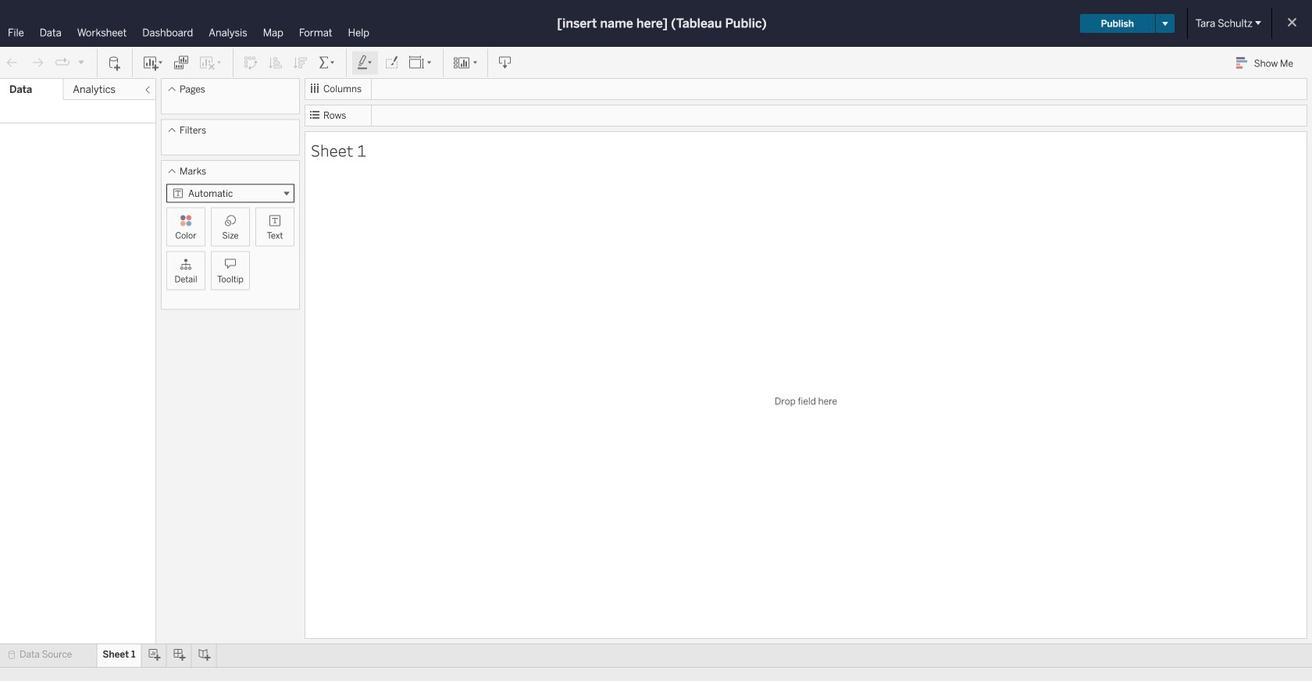 Task type: locate. For each thing, give the bounding box(es) containing it.
new data source image
[[107, 55, 123, 71]]

collapse image
[[143, 85, 152, 95]]

show/hide cards image
[[453, 55, 478, 71]]

replay animation image left the new data source image
[[77, 57, 86, 67]]

sort descending image
[[293, 55, 309, 71]]

clear sheet image
[[198, 55, 223, 71]]

undo image
[[5, 55, 20, 71]]

swap rows and columns image
[[243, 55, 259, 71]]

replay animation image right redo 'icon' at the left
[[55, 55, 70, 71]]

totals image
[[318, 55, 337, 71]]

redo image
[[30, 55, 45, 71]]

replay animation image
[[55, 55, 70, 71], [77, 57, 86, 67]]

fit image
[[409, 55, 434, 71]]



Task type: describe. For each thing, give the bounding box(es) containing it.
duplicate image
[[173, 55, 189, 71]]

1 horizontal spatial replay animation image
[[77, 57, 86, 67]]

highlight image
[[356, 55, 374, 71]]

download image
[[498, 55, 513, 71]]

0 horizontal spatial replay animation image
[[55, 55, 70, 71]]

new worksheet image
[[142, 55, 164, 71]]

sort ascending image
[[268, 55, 284, 71]]

format workbook image
[[384, 55, 399, 71]]



